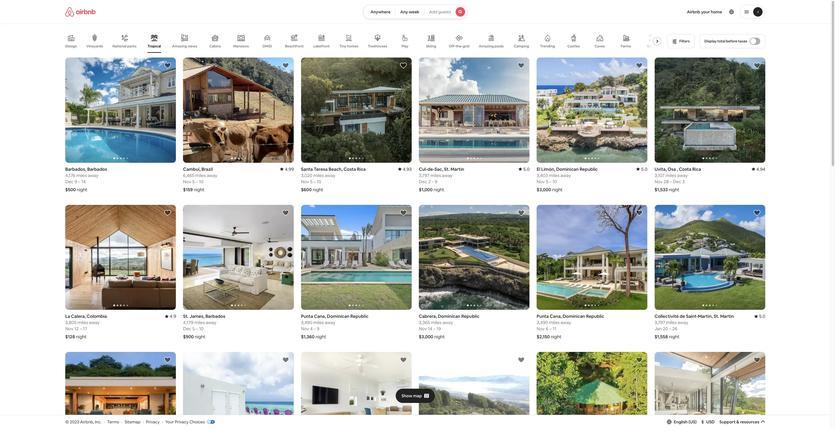 Task type: locate. For each thing, give the bounding box(es) containing it.
cana, up $1,360
[[314, 314, 326, 319]]

3,403
[[537, 173, 548, 178]]

costa right beach,
[[344, 166, 356, 172]]

cana, up 11
[[550, 314, 562, 319]]

costa inside santa teresa beach, costa rica 3,020 miles away nov 5 – 10 $600 night
[[344, 166, 356, 172]]

5 down 3,020 at the left top
[[310, 179, 313, 184]]

14 down 3,365
[[428, 326, 432, 332]]

republic for el limón, dominican republic 3,403 miles away nov 5 – 10 $3,000 night
[[580, 166, 598, 172]]

1 horizontal spatial 3,797
[[655, 320, 665, 326]]

1 add to wishlist: punta cana, dominican republic image from the left
[[400, 209, 407, 216]]

1 vertical spatial $3,000
[[419, 334, 433, 340]]

1 horizontal spatial privacy
[[175, 419, 188, 425]]

2 costa from the left
[[679, 166, 691, 172]]

10 inside santa teresa beach, costa rica 3,020 miles away nov 5 – 10 $600 night
[[317, 179, 321, 184]]

saint-
[[686, 314, 698, 319]]

3,490 up 6
[[537, 320, 548, 326]]

night down 17
[[76, 334, 87, 340]]

night right $1,000
[[434, 187, 444, 192]]

None search field
[[363, 5, 468, 19]]

1 horizontal spatial punta
[[537, 314, 549, 319]]

3,490 for 6
[[537, 320, 548, 326]]

– right 28
[[670, 179, 672, 184]]

dec down '4,179'
[[183, 326, 191, 332]]

la
[[65, 314, 70, 319]]

dec left 2
[[419, 179, 427, 184]]

night right $159
[[194, 187, 204, 192]]

– down james,
[[196, 326, 198, 332]]

14 down barbados,
[[81, 179, 86, 184]]

0 horizontal spatial martin
[[451, 166, 464, 172]]

punta cana, dominican republic 3,490 miles away nov 4 – 9 $1,360 night
[[301, 314, 369, 340]]

14 inside cabrera, dominican republic 3,365 miles away nov 14 – 19 $3,000 night
[[428, 326, 432, 332]]

grid
[[463, 44, 469, 49]]

night inside cabrera, dominican republic 3,365 miles away nov 14 – 19 $3,000 night
[[434, 334, 445, 340]]

$500
[[65, 187, 76, 192]]

1 horizontal spatial 9
[[317, 326, 319, 332]]

1 horizontal spatial 14
[[428, 326, 432, 332]]

night inside cul-de-sac, st. martin 3,797 miles away dec 2 – 9 $1,000 night
[[434, 187, 444, 192]]

miles
[[76, 173, 87, 178], [195, 173, 206, 178], [430, 173, 441, 178], [549, 173, 560, 178], [313, 173, 324, 178], [666, 173, 676, 178], [78, 320, 88, 326], [194, 320, 205, 326], [431, 320, 442, 326], [549, 320, 560, 326], [313, 320, 324, 326], [666, 320, 677, 326]]

nov left '4'
[[301, 326, 309, 332]]

2 3,490 from the left
[[301, 320, 312, 326]]

0 horizontal spatial costa
[[344, 166, 356, 172]]

punta inside punta cana, dominican republic 3,490 miles away nov 4 – 9 $1,360 night
[[301, 314, 313, 319]]

night right $600
[[313, 187, 323, 192]]

views
[[188, 44, 197, 49]]

cul-de-sac, st. martin 3,797 miles away dec 2 – 9 $1,000 night
[[419, 166, 464, 192]]

5 inside cambuí, brazil 6,465 miles away nov 5 – 10 $159 night
[[192, 179, 195, 184]]

10 down james,
[[199, 326, 204, 332]]

terms link
[[107, 419, 119, 425]]

1 horizontal spatial barbados
[[205, 314, 225, 319]]

miles down osa
[[666, 173, 676, 178]]

nov inside uvita, osa , costa rica 3,107 miles away nov 28 – dec 3 $1,533 night
[[655, 179, 663, 184]]

9 right 2
[[435, 179, 437, 184]]

lakefront
[[313, 44, 330, 49]]

1 punta from the left
[[537, 314, 549, 319]]

2 punta from the left
[[301, 314, 313, 319]]

costa for ,
[[679, 166, 691, 172]]

0 horizontal spatial 5.0 out of 5 average rating image
[[519, 166, 530, 172]]

rica right ,
[[692, 166, 701, 172]]

miles inside el limón, dominican republic 3,403 miles away nov 5 – 10 $3,000 night
[[549, 173, 560, 178]]

3 · from the left
[[143, 419, 144, 425]]

amazing left views
[[172, 44, 187, 49]]

5.0 for cul-de-sac, st. martin 3,797 miles away dec 2 – 9 $1,000 night
[[523, 166, 530, 172]]

republic
[[580, 166, 598, 172], [461, 314, 479, 319], [586, 314, 604, 319], [350, 314, 369, 319]]

barbados right barbados,
[[87, 166, 107, 172]]

resources
[[740, 419, 759, 425]]

4.93
[[403, 166, 412, 172]]

–
[[78, 179, 80, 184], [196, 179, 198, 184], [432, 179, 434, 184], [549, 179, 551, 184], [313, 179, 316, 184], [670, 179, 672, 184], [80, 326, 82, 332], [196, 326, 198, 332], [433, 326, 436, 332], [549, 326, 552, 332], [314, 326, 316, 332], [669, 326, 671, 332]]

4.9 out of 5 average rating image
[[165, 314, 176, 319]]

santa
[[301, 166, 313, 172]]

miles inside cambuí, brazil 6,465 miles away nov 5 – 10 $159 night
[[195, 173, 206, 178]]

nov
[[183, 179, 191, 184], [537, 179, 545, 184], [301, 179, 309, 184], [655, 179, 663, 184], [65, 326, 73, 332], [419, 326, 427, 332], [537, 326, 545, 332], [301, 326, 309, 332]]

$3,000 down 3,365
[[419, 334, 433, 340]]

st. right martin,
[[714, 314, 719, 319]]

1 3,490 from the left
[[537, 320, 548, 326]]

caves
[[595, 44, 605, 49]]

privacy left your
[[146, 419, 160, 425]]

3,490 inside the punta cana, dominican republic 3,490 miles away nov 6 – 11 $2,150 night
[[537, 320, 548, 326]]

1 costa from the left
[[344, 166, 356, 172]]

nov inside el limón, dominican republic 3,403 miles away nov 5 – 10 $3,000 night
[[537, 179, 545, 184]]

10 down teresa at the left top of the page
[[317, 179, 321, 184]]

republic inside the punta cana, dominican republic 3,490 miles away nov 6 – 11 $2,150 night
[[586, 314, 604, 319]]

nov down 3,020 at the left top
[[301, 179, 309, 184]]

4.99
[[285, 166, 294, 172]]

– inside cambuí, brazil 6,465 miles away nov 5 – 10 $159 night
[[196, 179, 198, 184]]

– left 26
[[669, 326, 671, 332]]

– right 2
[[432, 179, 434, 184]]

week
[[409, 9, 419, 15]]

dec down 4,176
[[65, 179, 74, 184]]

amazing left pools
[[479, 44, 494, 49]]

0 horizontal spatial st.
[[183, 314, 189, 319]]

2 rica from the left
[[692, 166, 701, 172]]

1 horizontal spatial 5.0
[[641, 166, 648, 172]]

miles inside cabrera, dominican republic 3,365 miles away nov 14 – 19 $3,000 night
[[431, 320, 442, 326]]

miles up 17
[[78, 320, 88, 326]]

night right $1,360
[[316, 334, 326, 340]]

nov down 3,107
[[655, 179, 663, 184]]

3,797 inside collectivité de saint-martin, st. martin 3,797 miles away jan 20 – 26 $1,558 night
[[655, 320, 665, 326]]

0 horizontal spatial 3,490
[[301, 320, 312, 326]]

– right 6
[[549, 326, 552, 332]]

0 horizontal spatial privacy
[[146, 419, 160, 425]]

1 · from the left
[[104, 419, 105, 425]]

punta for punta cana, dominican republic 3,490 miles away nov 4 – 9 $1,360 night
[[301, 314, 313, 319]]

miles up $1,360
[[313, 320, 324, 326]]

26
[[672, 326, 677, 332]]

miles down barbados,
[[76, 173, 87, 178]]

– inside cabrera, dominican republic 3,365 miles away nov 14 – 19 $3,000 night
[[433, 326, 436, 332]]

support & resources
[[719, 419, 759, 425]]

5.0 out of 5 average rating image
[[519, 166, 530, 172], [636, 166, 648, 172], [754, 314, 765, 319]]

beach,
[[329, 166, 343, 172]]

1 horizontal spatial cana,
[[550, 314, 562, 319]]

cambuí,
[[183, 166, 201, 172]]

5 down 6,465 on the top left of page
[[192, 179, 195, 184]]

barbados, barbados 4,176 miles away dec 9 – 14 $500 night
[[65, 166, 107, 192]]

punta up '4'
[[301, 314, 313, 319]]

$
[[701, 419, 704, 425]]

rica inside santa teresa beach, costa rica 3,020 miles away nov 5 – 10 $600 night
[[357, 166, 366, 172]]

2023
[[70, 419, 79, 425]]

add to wishlist: collectivité de saint-martin, st. martin image
[[754, 209, 761, 216]]

nov down 3,365
[[419, 326, 427, 332]]

support
[[719, 419, 736, 425]]

0 horizontal spatial rica
[[357, 166, 366, 172]]

add to wishlist: platanillo de baru, costa rica image
[[636, 357, 643, 364]]

$3,000 inside cabrera, dominican republic 3,365 miles away nov 14 – 19 $3,000 night
[[419, 334, 433, 340]]

0 vertical spatial $3,000
[[537, 187, 551, 192]]

– left 19
[[433, 326, 436, 332]]

privacy right your
[[175, 419, 188, 425]]

2 cana, from the left
[[314, 314, 326, 319]]

night down 19
[[434, 334, 445, 340]]

night inside la calera, colombia 3,805 miles away nov 12 – 17 $128 night
[[76, 334, 87, 340]]

night right $500
[[77, 187, 87, 192]]

miles inside st. james, barbados 4,179 miles away dec 5 – 10 $900 night
[[194, 320, 205, 326]]

add to wishlist: punta cana, dominican republic image for punta cana, dominican republic 3,490 miles away nov 6 – 11 $2,150 night
[[636, 209, 643, 216]]

add to wishlist: barbados, barbados image
[[164, 62, 171, 69], [400, 357, 407, 364]]

· right inc.
[[104, 419, 105, 425]]

night inside barbados, barbados 4,176 miles away dec 9 – 14 $500 night
[[77, 187, 87, 192]]

10 inside el limón, dominican republic 3,403 miles away nov 5 – 10 $3,000 night
[[552, 179, 557, 184]]

$3,000 down 3,403 on the right top of the page
[[537, 187, 551, 192]]

5.0 out of 5 average rating image for collectivité de saint-martin, st. martin
[[754, 314, 765, 319]]

1 vertical spatial add to wishlist: barbados, barbados image
[[400, 357, 407, 364]]

2 horizontal spatial 5.0
[[759, 314, 765, 319]]

nov down 3,403 on the right top of the page
[[537, 179, 545, 184]]

martin inside cul-de-sac, st. martin 3,797 miles away dec 2 – 9 $1,000 night
[[451, 166, 464, 172]]

· right terms link
[[121, 419, 122, 425]]

– inside santa teresa beach, costa rica 3,020 miles away nov 5 – 10 $600 night
[[313, 179, 316, 184]]

costa right ,
[[679, 166, 691, 172]]

5.0 for el limón, dominican republic 3,403 miles away nov 5 – 10 $3,000 night
[[641, 166, 648, 172]]

add to wishlist: cambuí, brazil image
[[282, 62, 289, 69]]

4.99 out of 5 average rating image
[[280, 166, 294, 172]]

0 horizontal spatial add to wishlist: barbados, barbados image
[[164, 62, 171, 69]]

0 horizontal spatial 9
[[75, 179, 77, 184]]

5 inside st. james, barbados 4,179 miles away dec 5 – 10 $900 night
[[192, 326, 195, 332]]

miles up 19
[[431, 320, 442, 326]]

sac,
[[435, 166, 443, 172]]

miles up 26
[[666, 320, 677, 326]]

0 horizontal spatial 3,797
[[419, 173, 429, 178]]

3,490
[[537, 320, 548, 326], [301, 320, 312, 326]]

0 vertical spatial 14
[[81, 179, 86, 184]]

1 horizontal spatial costa
[[679, 166, 691, 172]]

skiing
[[426, 44, 436, 49]]

add to wishlist: cabrera, dominican republic image
[[518, 209, 525, 216]]

any week button
[[395, 5, 424, 19]]

sitemap link
[[125, 419, 140, 425]]

terms
[[107, 419, 119, 425]]

night inside st. james, barbados 4,179 miles away dec 5 – 10 $900 night
[[195, 334, 205, 340]]

14 inside barbados, barbados 4,176 miles away dec 9 – 14 $500 night
[[81, 179, 86, 184]]

cana, inside punta cana, dominican republic 3,490 miles away nov 4 – 9 $1,360 night
[[314, 314, 326, 319]]

tiny homes
[[339, 44, 358, 49]]

nov down 6,465 on the top left of page
[[183, 179, 191, 184]]

the-
[[456, 44, 463, 49]]

1 rica from the left
[[357, 166, 366, 172]]

0 vertical spatial martin
[[451, 166, 464, 172]]

1 horizontal spatial st.
[[444, 166, 450, 172]]

nov down 3,805
[[65, 326, 73, 332]]

martin right martin,
[[720, 314, 734, 319]]

dominican inside the punta cana, dominican republic 3,490 miles away nov 6 – 11 $2,150 night
[[563, 314, 585, 319]]

james,
[[190, 314, 204, 319]]

boats
[[647, 44, 657, 49]]

1 vertical spatial 14
[[428, 326, 432, 332]]

0 horizontal spatial add to wishlist: punta cana, dominican republic image
[[400, 209, 407, 216]]

dominican inside el limón, dominican republic 3,403 miles away nov 5 – 10 $3,000 night
[[556, 166, 579, 172]]

1 horizontal spatial $3,000
[[537, 187, 551, 192]]

3,490 up '4'
[[301, 320, 312, 326]]

group
[[65, 30, 664, 53], [65, 58, 176, 163], [183, 58, 294, 163], [301, 58, 412, 163], [419, 58, 530, 163], [537, 58, 648, 163], [655, 58, 765, 163], [65, 205, 176, 310], [183, 205, 294, 310], [301, 205, 412, 310], [419, 205, 530, 310], [537, 205, 648, 310], [655, 205, 765, 310], [65, 352, 176, 429], [183, 352, 294, 429], [301, 352, 412, 429], [419, 352, 530, 429], [537, 352, 648, 429], [655, 352, 765, 429]]

rica for santa teresa beach, costa rica 3,020 miles away nov 5 – 10 $600 night
[[357, 166, 366, 172]]

– down limón,
[[549, 179, 551, 184]]

miles down james,
[[194, 320, 205, 326]]

2 · from the left
[[121, 419, 122, 425]]

night down 26
[[669, 334, 679, 340]]

$3,000
[[537, 187, 551, 192], [419, 334, 433, 340]]

barbados right james,
[[205, 314, 225, 319]]

3,797 up jan
[[655, 320, 665, 326]]

· left your
[[162, 419, 163, 425]]

privacy inside your privacy choices link
[[175, 419, 188, 425]]

dominican inside punta cana, dominican republic 3,490 miles away nov 4 – 9 $1,360 night
[[327, 314, 349, 319]]

design
[[65, 44, 77, 49]]

calera,
[[71, 314, 86, 319]]

osa
[[668, 166, 676, 172]]

1 horizontal spatial martin
[[720, 314, 734, 319]]

1 cana, from the left
[[550, 314, 562, 319]]

privacy
[[146, 419, 160, 425], [175, 419, 188, 425]]

3,797 inside cul-de-sac, st. martin 3,797 miles away dec 2 – 9 $1,000 night
[[419, 173, 429, 178]]

4.94 out of 5 average rating image
[[752, 166, 765, 172]]

10 down limón,
[[552, 179, 557, 184]]

1 vertical spatial barbados
[[205, 314, 225, 319]]

add to wishlist: punta cana, dominican republic image
[[400, 209, 407, 216], [636, 209, 643, 216]]

republic inside punta cana, dominican republic 3,490 miles away nov 4 – 9 $1,360 night
[[350, 314, 369, 319]]

0 vertical spatial barbados
[[87, 166, 107, 172]]

profile element
[[475, 0, 765, 24]]

punta up 6
[[537, 314, 549, 319]]

$1,360
[[301, 334, 315, 340]]

0 horizontal spatial amazing
[[172, 44, 187, 49]]

airbnb,
[[80, 419, 94, 425]]

– inside barbados, barbados 4,176 miles away dec 9 – 14 $500 night
[[78, 179, 80, 184]]

santa teresa beach, costa rica 3,020 miles away nov 5 – 10 $600 night
[[301, 166, 366, 192]]

republic for punta cana, dominican republic 3,490 miles away nov 4 – 9 $1,360 night
[[350, 314, 369, 319]]

· left privacy link
[[143, 419, 144, 425]]

9 right '4'
[[317, 326, 319, 332]]

1 vertical spatial 3,797
[[655, 320, 665, 326]]

st. up '4,179'
[[183, 314, 189, 319]]

nov left 6
[[537, 326, 545, 332]]

national
[[112, 44, 126, 49]]

– down "cambuí,"
[[196, 179, 198, 184]]

·
[[104, 419, 105, 425], [121, 419, 122, 425], [143, 419, 144, 425], [162, 419, 163, 425]]

nov inside santa teresa beach, costa rica 3,020 miles away nov 5 – 10 $600 night
[[301, 179, 309, 184]]

national parks
[[112, 44, 136, 49]]

martin right "sac,"
[[451, 166, 464, 172]]

collectivité
[[655, 314, 679, 319]]

3,490 inside punta cana, dominican republic 3,490 miles away nov 4 – 9 $1,360 night
[[301, 320, 312, 326]]

terms · sitemap · privacy ·
[[107, 419, 163, 425]]

©
[[65, 419, 69, 425]]

add to wishlist: punta cana, dominican republic image for punta cana, dominican republic 3,490 miles away nov 4 – 9 $1,360 night
[[400, 209, 407, 216]]

miles down "sac,"
[[430, 173, 441, 178]]

0 vertical spatial 3,797
[[419, 173, 429, 178]]

10 down brazil
[[199, 179, 203, 184]]

2 horizontal spatial 5.0 out of 5 average rating image
[[754, 314, 765, 319]]

0 horizontal spatial 5.0
[[523, 166, 530, 172]]

costa inside uvita, osa , costa rica 3,107 miles away nov 28 – dec 3 $1,533 night
[[679, 166, 691, 172]]

– inside collectivité de saint-martin, st. martin 3,797 miles away jan 20 – 26 $1,558 night
[[669, 326, 671, 332]]

republic inside el limón, dominican republic 3,403 miles away nov 5 – 10 $3,000 night
[[580, 166, 598, 172]]

1 horizontal spatial rica
[[692, 166, 701, 172]]

5 down '4,179'
[[192, 326, 195, 332]]

night down limón,
[[552, 187, 563, 192]]

away inside cabrera, dominican republic 3,365 miles away nov 14 – 19 $3,000 night
[[443, 320, 453, 326]]

cana, inside the punta cana, dominican republic 3,490 miles away nov 6 – 11 $2,150 night
[[550, 314, 562, 319]]

9 down 4,176
[[75, 179, 77, 184]]

– right '4'
[[314, 326, 316, 332]]

4.94
[[756, 166, 765, 172]]

0 horizontal spatial cana,
[[314, 314, 326, 319]]

night down 28
[[669, 187, 679, 192]]

de-
[[427, 166, 435, 172]]

– inside punta cana, dominican republic 3,490 miles away nov 4 – 9 $1,360 night
[[314, 326, 316, 332]]

miles up 11
[[549, 320, 560, 326]]

cabrera,
[[419, 314, 437, 319]]

cabins
[[209, 44, 221, 49]]

1 horizontal spatial add to wishlist: punta cana, dominican republic image
[[636, 209, 643, 216]]

2 privacy from the left
[[175, 419, 188, 425]]

1 horizontal spatial 3,490
[[537, 320, 548, 326]]

add guests
[[429, 9, 451, 15]]

night down 11
[[551, 334, 561, 340]]

2
[[428, 179, 431, 184]]

collectivité de saint-martin, st. martin 3,797 miles away jan 20 – 26 $1,558 night
[[655, 314, 734, 340]]

3,797
[[419, 173, 429, 178], [655, 320, 665, 326]]

5.0 for collectivité de saint-martin, st. martin 3,797 miles away jan 20 – 26 $1,558 night
[[759, 314, 765, 319]]

colombia
[[87, 314, 107, 319]]

1 horizontal spatial amazing
[[479, 44, 494, 49]]

add to wishlist: uvita, osa , costa rica image
[[754, 62, 761, 69]]

2 horizontal spatial 9
[[435, 179, 437, 184]]

parks
[[127, 44, 136, 49]]

10
[[199, 179, 203, 184], [552, 179, 557, 184], [317, 179, 321, 184], [199, 326, 204, 332]]

17
[[83, 326, 87, 332]]

1 horizontal spatial 5.0 out of 5 average rating image
[[636, 166, 648, 172]]

0 horizontal spatial barbados
[[87, 166, 107, 172]]

english (us)
[[674, 419, 697, 425]]

st. right "sac,"
[[444, 166, 450, 172]]

night inside punta cana, dominican republic 3,490 miles away nov 4 – 9 $1,360 night
[[316, 334, 326, 340]]

group containing national parks
[[65, 30, 664, 53]]

miles down teresa at the left top of the page
[[313, 173, 324, 178]]

miles inside punta cana, dominican republic 3,490 miles away nov 4 – 9 $1,360 night
[[313, 320, 324, 326]]

punta cana, dominican republic 3,490 miles away nov 6 – 11 $2,150 night
[[537, 314, 604, 340]]

4.9
[[170, 314, 176, 319]]

miles inside la calera, colombia 3,805 miles away nov 12 – 17 $128 night
[[78, 320, 88, 326]]

5.0 out of 5 average rating image for el limón, dominican republic
[[636, 166, 648, 172]]

miles down limón,
[[549, 173, 560, 178]]

rica right beach,
[[357, 166, 366, 172]]

0 horizontal spatial punta
[[301, 314, 313, 319]]

dec left the 3
[[673, 179, 681, 184]]

– down teresa at the left top of the page
[[313, 179, 316, 184]]

miles down brazil
[[195, 173, 206, 178]]

0 horizontal spatial $3,000
[[419, 334, 433, 340]]

0 horizontal spatial 14
[[81, 179, 86, 184]]

2 add to wishlist: punta cana, dominican republic image from the left
[[636, 209, 643, 216]]

3,797 down cul-
[[419, 173, 429, 178]]

– down barbados,
[[78, 179, 80, 184]]

punta inside the punta cana, dominican republic 3,490 miles away nov 6 – 11 $2,150 night
[[537, 314, 549, 319]]

nov inside cabrera, dominican republic 3,365 miles away nov 14 – 19 $3,000 night
[[419, 326, 427, 332]]

add
[[429, 9, 437, 15]]

– left 17
[[80, 326, 82, 332]]

dec inside uvita, osa , costa rica 3,107 miles away nov 28 – dec 3 $1,533 night
[[673, 179, 681, 184]]

5 down 3,403 on the right top of the page
[[546, 179, 548, 184]]

$2,150
[[537, 334, 550, 340]]

$600
[[301, 187, 312, 192]]

rica inside uvita, osa , costa rica 3,107 miles away nov 28 – dec 3 $1,533 night
[[692, 166, 701, 172]]

away
[[88, 173, 98, 178], [207, 173, 217, 178], [442, 173, 453, 178], [560, 173, 571, 178], [325, 173, 335, 178], [677, 173, 688, 178], [89, 320, 100, 326], [206, 320, 216, 326], [443, 320, 453, 326], [561, 320, 571, 326], [325, 320, 335, 326], [678, 320, 688, 326]]

add to wishlist: la calera, colombia image
[[164, 209, 171, 216]]

4.93 out of 5 average rating image
[[398, 166, 412, 172]]

1 vertical spatial martin
[[720, 314, 734, 319]]

night right $900
[[195, 334, 205, 340]]

2 horizontal spatial st.
[[714, 314, 719, 319]]



Task type: vqa. For each thing, say whether or not it's contained in the screenshot.


Task type: describe. For each thing, give the bounding box(es) containing it.
dec inside cul-de-sac, st. martin 3,797 miles away dec 2 – 9 $1,000 night
[[419, 179, 427, 184]]

dec inside barbados, barbados 4,176 miles away dec 9 – 14 $500 night
[[65, 179, 74, 184]]

filters
[[679, 39, 690, 44]]

add to wishlist: santa teresa beach, costa rica image
[[400, 62, 407, 69]]

airbnb your home link
[[683, 6, 726, 18]]

– inside el limón, dominican republic 3,403 miles away nov 5 – 10 $3,000 night
[[549, 179, 551, 184]]

republic for punta cana, dominican republic 3,490 miles away nov 6 – 11 $2,150 night
[[586, 314, 604, 319]]

away inside the punta cana, dominican republic 3,490 miles away nov 6 – 11 $2,150 night
[[561, 320, 571, 326]]

3,805
[[65, 320, 77, 326]]

filters button
[[667, 34, 695, 48]]

cambuí, brazil 6,465 miles away nov 5 – 10 $159 night
[[183, 166, 217, 192]]

airbnb
[[687, 9, 700, 15]]

4 · from the left
[[162, 419, 163, 425]]

cana, for 9
[[314, 314, 326, 319]]

farms
[[621, 44, 631, 49]]

away inside punta cana, dominican republic 3,490 miles away nov 4 – 9 $1,360 night
[[325, 320, 335, 326]]

display
[[704, 39, 717, 44]]

martin inside collectivité de saint-martin, st. martin 3,797 miles away jan 20 – 26 $1,558 night
[[720, 314, 734, 319]]

st. inside cul-de-sac, st. martin 3,797 miles away dec 2 – 9 $1,000 night
[[444, 166, 450, 172]]

your
[[701, 9, 710, 15]]

omg!
[[262, 44, 272, 49]]

(us)
[[689, 419, 697, 425]]

night inside santa teresa beach, costa rica 3,020 miles away nov 5 – 10 $600 night
[[313, 187, 323, 192]]

your privacy choices
[[165, 419, 205, 425]]

$1,533
[[655, 187, 668, 192]]

display total before taxes
[[704, 39, 747, 44]]

teresa
[[314, 166, 328, 172]]

add guests button
[[424, 5, 468, 19]]

20
[[663, 326, 668, 332]]

english
[[674, 419, 688, 425]]

total
[[717, 39, 725, 44]]

la calera, colombia 3,805 miles away nov 12 – 17 $128 night
[[65, 314, 107, 340]]

de
[[680, 314, 685, 319]]

treehouses
[[368, 44, 387, 49]]

add to wishlist: guasca, colombia image
[[518, 357, 525, 364]]

night inside cambuí, brazil 6,465 miles away nov 5 – 10 $159 night
[[194, 187, 204, 192]]

10 inside cambuí, brazil 6,465 miles away nov 5 – 10 $159 night
[[199, 179, 203, 184]]

nov inside the punta cana, dominican republic 3,490 miles away nov 6 – 11 $2,150 night
[[537, 326, 545, 332]]

5 inside santa teresa beach, costa rica 3,020 miles away nov 5 – 10 $600 night
[[310, 179, 313, 184]]

anywhere
[[370, 9, 390, 15]]

amazing pools
[[479, 44, 504, 49]]

beachfront
[[285, 44, 304, 49]]

add to wishlist: north side, cayman islands image
[[282, 357, 289, 364]]

&
[[736, 419, 739, 425]]

vineyards
[[86, 44, 103, 49]]

$159
[[183, 187, 193, 192]]

miles inside collectivité de saint-martin, st. martin 3,797 miles away jan 20 – 26 $1,558 night
[[666, 320, 677, 326]]

mansions
[[233, 44, 249, 49]]

– inside la calera, colombia 3,805 miles away nov 12 – 17 $128 night
[[80, 326, 82, 332]]

1 privacy from the left
[[146, 419, 160, 425]]

any week
[[400, 9, 419, 15]]

miles inside santa teresa beach, costa rica 3,020 miles away nov 5 – 10 $600 night
[[313, 173, 324, 178]]

punta for punta cana, dominican republic 3,490 miles away nov 6 – 11 $2,150 night
[[537, 314, 549, 319]]

show map button
[[396, 389, 435, 403]]

add to wishlist: el limón, dominican republic image
[[636, 62, 643, 69]]

off-
[[449, 44, 456, 49]]

4
[[310, 326, 313, 332]]

nov inside punta cana, dominican republic 3,490 miles away nov 4 – 9 $1,360 night
[[301, 326, 309, 332]]

barbados inside barbados, barbados 4,176 miles away dec 9 – 14 $500 night
[[87, 166, 107, 172]]

3,490 for 4
[[301, 320, 312, 326]]

3,020
[[301, 173, 312, 178]]

away inside collectivité de saint-martin, st. martin 3,797 miles away jan 20 – 26 $1,558 night
[[678, 320, 688, 326]]

away inside uvita, osa , costa rica 3,107 miles away nov 28 – dec 3 $1,533 night
[[677, 173, 688, 178]]

away inside cambuí, brazil 6,465 miles away nov 5 – 10 $159 night
[[207, 173, 217, 178]]

add to wishlist: playa hermosa, costa rica image
[[164, 357, 171, 364]]

5.0 out of 5 average rating image for cul-de-sac, st. martin
[[519, 166, 530, 172]]

none search field containing anywhere
[[363, 5, 468, 19]]

$3,000 inside el limón, dominican republic 3,403 miles away nov 5 – 10 $3,000 night
[[537, 187, 551, 192]]

amazing for amazing views
[[172, 44, 187, 49]]

castles
[[567, 44, 580, 49]]

barbados,
[[65, 166, 86, 172]]

uvita,
[[655, 166, 667, 172]]

cul-
[[419, 166, 427, 172]]

away inside el limón, dominican republic 3,403 miles away nov 5 – 10 $3,000 night
[[560, 173, 571, 178]]

inc.
[[95, 419, 102, 425]]

dominican for punta cana, dominican republic 3,490 miles away nov 4 – 9 $1,360 night
[[327, 314, 349, 319]]

cana, for 11
[[550, 314, 562, 319]]

– inside the punta cana, dominican republic 3,490 miles away nov 6 – 11 $2,150 night
[[549, 326, 552, 332]]

– inside st. james, barbados 4,179 miles away dec 5 – 10 $900 night
[[196, 326, 198, 332]]

before
[[726, 39, 737, 44]]

st. inside collectivité de saint-martin, st. martin 3,797 miles away jan 20 – 26 $1,558 night
[[714, 314, 719, 319]]

9 inside barbados, barbados 4,176 miles away dec 9 – 14 $500 night
[[75, 179, 77, 184]]

3
[[682, 179, 685, 184]]

st. james, barbados 4,179 miles away dec 5 – 10 $900 night
[[183, 314, 225, 340]]

el
[[537, 166, 540, 172]]

10 inside st. james, barbados 4,179 miles away dec 5 – 10 $900 night
[[199, 326, 204, 332]]

home
[[711, 9, 722, 15]]

anywhere button
[[363, 5, 396, 19]]

el limón, dominican republic 3,403 miles away nov 5 – 10 $3,000 night
[[537, 166, 598, 192]]

english (us) button
[[667, 419, 697, 425]]

add to wishlist: tamarindo, costa rica image
[[754, 357, 761, 364]]

st. inside st. james, barbados 4,179 miles away dec 5 – 10 $900 night
[[183, 314, 189, 319]]

cabrera, dominican republic 3,365 miles away nov 14 – 19 $3,000 night
[[419, 314, 479, 340]]

28
[[664, 179, 669, 184]]

support & resources button
[[719, 419, 765, 425]]

jan
[[655, 326, 662, 332]]

miles inside barbados, barbados 4,176 miles away dec 9 – 14 $500 night
[[76, 173, 87, 178]]

away inside barbados, barbados 4,176 miles away dec 9 – 14 $500 night
[[88, 173, 98, 178]]

amazing for amazing pools
[[479, 44, 494, 49]]

– inside cul-de-sac, st. martin 3,797 miles away dec 2 – 9 $1,000 night
[[432, 179, 434, 184]]

barbados inside st. james, barbados 4,179 miles away dec 5 – 10 $900 night
[[205, 314, 225, 319]]

night inside el limón, dominican republic 3,403 miles away nov 5 – 10 $3,000 night
[[552, 187, 563, 192]]

dominican for el limón, dominican republic 3,403 miles away nov 5 – 10 $3,000 night
[[556, 166, 579, 172]]

away inside la calera, colombia 3,805 miles away nov 12 – 17 $128 night
[[89, 320, 100, 326]]

night inside collectivité de saint-martin, st. martin 3,797 miles away jan 20 – 26 $1,558 night
[[669, 334, 679, 340]]

dominican inside cabrera, dominican republic 3,365 miles away nov 14 – 19 $3,000 night
[[438, 314, 460, 319]]

map
[[413, 393, 422, 399]]

– inside uvita, osa , costa rica 3,107 miles away nov 28 – dec 3 $1,533 night
[[670, 179, 672, 184]]

11
[[553, 326, 556, 332]]

tiny
[[339, 44, 346, 49]]

away inside st. james, barbados 4,179 miles away dec 5 – 10 $900 night
[[206, 320, 216, 326]]

brazil
[[202, 166, 213, 172]]

play
[[402, 44, 408, 49]]

$ usd
[[701, 419, 715, 425]]

amazing views
[[172, 44, 197, 49]]

off-the-grid
[[449, 44, 469, 49]]

1 horizontal spatial add to wishlist: barbados, barbados image
[[400, 357, 407, 364]]

dominican for punta cana, dominican republic 3,490 miles away nov 6 – 11 $2,150 night
[[563, 314, 585, 319]]

4,179
[[183, 320, 193, 326]]

sitemap
[[125, 419, 140, 425]]

republic inside cabrera, dominican republic 3,365 miles away nov 14 – 19 $3,000 night
[[461, 314, 479, 319]]

0 vertical spatial add to wishlist: barbados, barbados image
[[164, 62, 171, 69]]

miles inside uvita, osa , costa rica 3,107 miles away nov 28 – dec 3 $1,533 night
[[666, 173, 676, 178]]

airbnb your home
[[687, 9, 722, 15]]

privacy link
[[146, 419, 160, 425]]

miles inside cul-de-sac, st. martin 3,797 miles away dec 2 – 9 $1,000 night
[[430, 173, 441, 178]]

show
[[402, 393, 412, 399]]

uvita, osa , costa rica 3,107 miles away nov 28 – dec 3 $1,533 night
[[655, 166, 701, 192]]

add to wishlist: cul-de-sac, st. martin image
[[518, 62, 525, 69]]

$1,000
[[419, 187, 433, 192]]

taxes
[[738, 39, 747, 44]]

away inside cul-de-sac, st. martin 3,797 miles away dec 2 – 9 $1,000 night
[[442, 173, 453, 178]]

dec inside st. james, barbados 4,179 miles away dec 5 – 10 $900 night
[[183, 326, 191, 332]]

9 inside cul-de-sac, st. martin 3,797 miles away dec 2 – 9 $1,000 night
[[435, 179, 437, 184]]

rica for uvita, osa , costa rica 3,107 miles away nov 28 – dec 3 $1,533 night
[[692, 166, 701, 172]]

$900
[[183, 334, 194, 340]]

night inside the punta cana, dominican republic 3,490 miles away nov 6 – 11 $2,150 night
[[551, 334, 561, 340]]

guests
[[438, 9, 451, 15]]

night inside uvita, osa , costa rica 3,107 miles away nov 28 – dec 3 $1,533 night
[[669, 187, 679, 192]]

5 inside el limón, dominican republic 3,403 miles away nov 5 – 10 $3,000 night
[[546, 179, 548, 184]]

4,176
[[65, 173, 75, 178]]

nov inside la calera, colombia 3,805 miles away nov 12 – 17 $128 night
[[65, 326, 73, 332]]

nov inside cambuí, brazil 6,465 miles away nov 5 – 10 $159 night
[[183, 179, 191, 184]]

6
[[546, 326, 548, 332]]

away inside santa teresa beach, costa rica 3,020 miles away nov 5 – 10 $600 night
[[325, 173, 335, 178]]

costa for beach,
[[344, 166, 356, 172]]

your
[[165, 419, 174, 425]]

9 inside punta cana, dominican republic 3,490 miles away nov 4 – 9 $1,360 night
[[317, 326, 319, 332]]

$128
[[65, 334, 75, 340]]

choices
[[189, 419, 205, 425]]

add to wishlist: st. james, barbados image
[[282, 209, 289, 216]]

miles inside the punta cana, dominican republic 3,490 miles away nov 6 – 11 $2,150 night
[[549, 320, 560, 326]]



